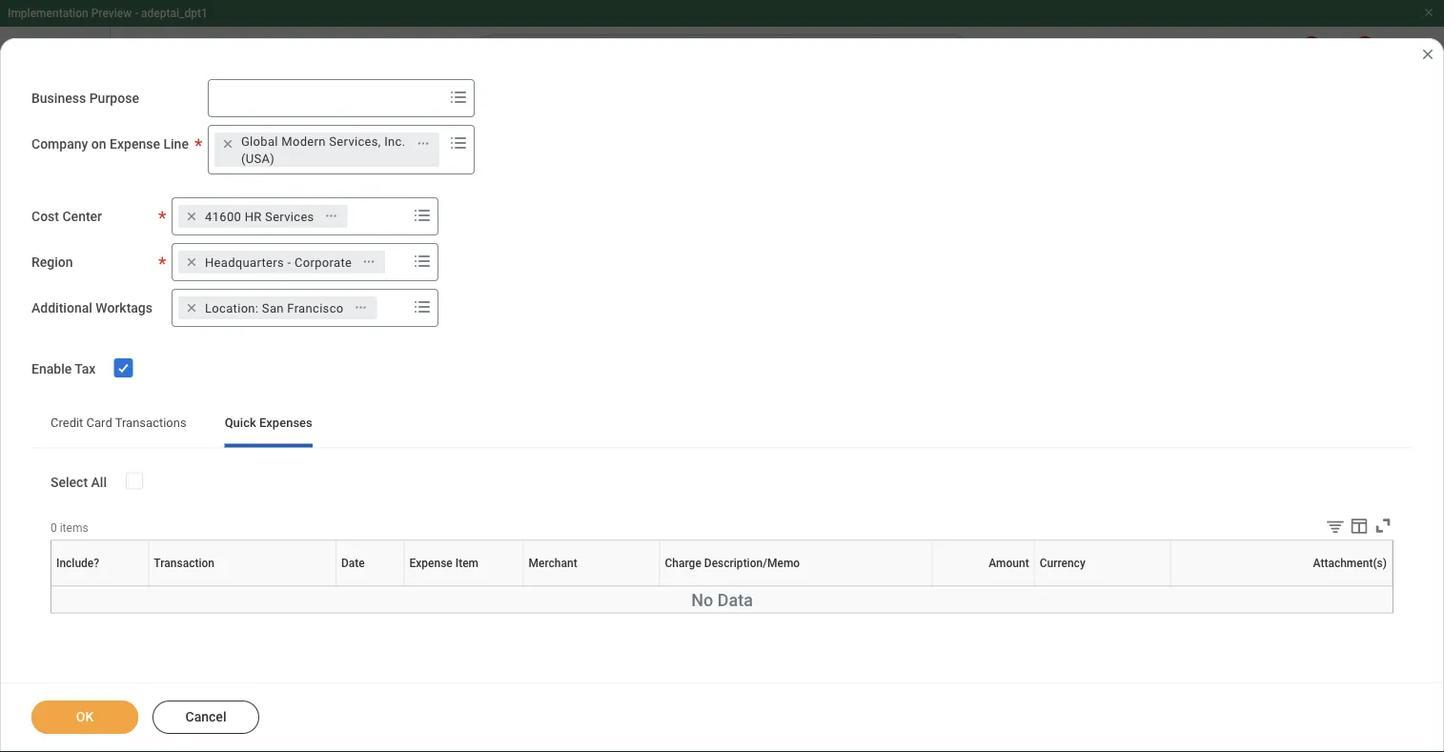 Task type: locate. For each thing, give the bounding box(es) containing it.
1 vertical spatial amount
[[981, 587, 985, 588]]

x small image left 41600
[[182, 207, 201, 226]]

car
[[633, 437, 650, 450]]

1 horizontal spatial credit
[[244, 248, 277, 263]]

related actions image for company on expense line
[[417, 137, 430, 151]]

attachment(s)
[[1314, 557, 1387, 571], [1278, 587, 1284, 588]]

usd link right 104.00
[[1281, 433, 1303, 450]]

3 expensed from the top
[[353, 577, 402, 590]]

1 horizontal spatial -
[[288, 255, 291, 270]]

usd link
[[1281, 433, 1303, 450], [1281, 526, 1303, 544], [1281, 573, 1303, 590]]

my
[[99, 109, 125, 131], [363, 175, 381, 191]]

2 usd from the top
[[1281, 530, 1303, 544]]

car rental & fuel link
[[633, 433, 719, 450]]

2 vertical spatial usd
[[1281, 577, 1303, 590]]

1 column header from the left
[[498, 320, 625, 374]]

0 vertical spatial tab list
[[99, 235, 1406, 280]]

items
[[223, 302, 252, 315], [60, 521, 88, 535]]

11/09/2016
[[506, 577, 566, 590]]

3 usd link from the top
[[1281, 573, 1303, 590]]

1 vertical spatial expensed element
[[353, 526, 402, 544]]

currency button
[[1101, 587, 1105, 588]]

prompts image
[[447, 132, 470, 155], [411, 204, 434, 227], [411, 296, 434, 319]]

- right the preview
[[135, 7, 138, 20]]

0 horizontal spatial date
[[341, 557, 365, 571]]

2 x small image from the top
[[182, 253, 201, 272]]

usd right 575.00 at the right of the page
[[1281, 577, 1303, 590]]

related actions image for region
[[363, 256, 376, 269]]

usd link right '919.00'
[[1281, 526, 1303, 544]]

related actions image for additional worktags
[[354, 301, 368, 315]]

0 vertical spatial charge
[[665, 557, 702, 571]]

date
[[341, 557, 365, 571], [369, 587, 371, 588]]

&
[[688, 437, 695, 450]]

transactions inside 'edit my expense transactions' button
[[438, 175, 515, 191]]

transactions for credit card transactions
[[115, 416, 187, 431]]

amount up united
[[989, 557, 1029, 571]]

quick expense
[[128, 339, 171, 367]]

implementation preview -   adeptai_dpt1 banner
[[0, 0, 1445, 88]]

0 horizontal spatial charge
[[665, 557, 702, 571]]

2 vertical spatial prompts image
[[411, 296, 434, 319]]

prompts image up edit my expense transactions
[[447, 86, 470, 109]]

related actions image
[[417, 137, 430, 151], [363, 256, 376, 269]]

0 horizontal spatial related actions image
[[325, 210, 338, 223]]

2 1 button from the top
[[319, 529, 328, 545]]

create
[[130, 175, 169, 191]]

1 for 11/10/2016
[[319, 530, 325, 544]]

prompts image for additional worktags
[[411, 250, 434, 273]]

0 vertical spatial x small image
[[182, 207, 201, 226]]

company on expense line
[[31, 137, 189, 152]]

-
[[135, 7, 138, 20], [288, 255, 291, 270]]

related actions image inside location: san francisco, press delete to clear value. option
[[354, 301, 368, 315]]

0 vertical spatial expensed element
[[353, 433, 402, 450]]

usd for 575.00
[[1281, 577, 1303, 590]]

0 vertical spatial prompts image
[[447, 86, 470, 109]]

3 usd from the top
[[1281, 577, 1303, 590]]

transactions for credit card transactions (2)
[[309, 248, 380, 263]]

charge inside row "element"
[[665, 557, 702, 571]]

credit
[[244, 248, 277, 263], [51, 416, 83, 431]]

timeline milestone image
[[19, 304, 42, 327]]

1 horizontal spatial related actions image
[[354, 301, 368, 315]]

related actions image right francisco
[[354, 301, 368, 315]]

0 vertical spatial transaction
[[154, 557, 215, 571]]

charge description/memo
[[665, 557, 800, 571]]

date inside row "element"
[[341, 557, 365, 571]]

1 vertical spatial usd link
[[1281, 526, 1303, 544]]

0 horizontal spatial card
[[86, 416, 112, 431]]

date left expense item
[[341, 557, 365, 571]]

0 vertical spatial merchant
[[529, 557, 578, 571]]

0 items
[[51, 521, 88, 535]]

my inside button
[[363, 175, 381, 191]]

2 1 from the top
[[319, 530, 325, 544]]

0 horizontal spatial currency
[[1040, 557, 1086, 571]]

0 vertical spatial x small image
[[218, 135, 237, 154]]

1 vertical spatial card
[[86, 416, 112, 431]]

items inside no data dialog
[[60, 521, 88, 535]]

0 vertical spatial amount
[[989, 557, 1029, 571]]

0 vertical spatial items
[[223, 302, 252, 315]]

cancel
[[185, 709, 226, 725]]

check small image
[[112, 357, 135, 380]]

my expense transactions
[[99, 109, 318, 131]]

1 vertical spatial x small image
[[182, 253, 201, 272]]

related actions image inside global modern services, inc. (usa), press delete to clear value. option
[[417, 137, 430, 151]]

x small image down my expense transactions
[[218, 135, 237, 154]]

expensed element for 11/10/2016
[[353, 526, 402, 544]]

headquarters - corporate
[[205, 255, 352, 270]]

rental
[[653, 437, 685, 450]]

x small image for cost center
[[182, 207, 201, 226]]

1 horizontal spatial currency
[[1101, 587, 1104, 588]]

headquarters - corporate element
[[205, 254, 352, 271]]

quick expense button
[[119, 321, 191, 373]]

2 vertical spatial expenses
[[259, 416, 313, 431]]

1 vertical spatial include?
[[98, 587, 101, 588]]

my right edit in the top of the page
[[363, 175, 381, 191]]

1 vertical spatial my
[[363, 175, 381, 191]]

tab list containing credit card transactions
[[31, 402, 1413, 448]]

- inside option
[[288, 255, 291, 270]]

1 button
[[319, 436, 328, 451], [319, 529, 328, 545], [319, 576, 328, 591]]

0 vertical spatial item
[[456, 557, 479, 571]]

charge up include? transaction date expense item merchant charge description/memo amount currency attachment(s)
[[665, 557, 702, 571]]

1 vertical spatial quick expenses
[[225, 416, 313, 431]]

2 expensed element from the top
[[353, 526, 402, 544]]

edit my expense transactions
[[337, 175, 515, 191]]

1 button for 11/11/2016
[[319, 436, 328, 451]]

business purpose
[[31, 91, 139, 107]]

credit inside no data dialog
[[51, 416, 83, 431]]

5 column header from the left
[[1201, 320, 1273, 374]]

3 1 button from the top
[[319, 576, 328, 591]]

2 usd link from the top
[[1281, 526, 1303, 544]]

headquarters - corporate, press delete to clear value. option
[[178, 251, 385, 274]]

include? button
[[98, 587, 102, 588]]

card inside no data dialog
[[86, 416, 112, 431]]

prompts image
[[447, 86, 470, 109], [411, 250, 434, 273]]

attachment(s) right 575.00 at the right of the page
[[1278, 587, 1284, 588]]

column header
[[498, 320, 625, 374], [625, 320, 869, 374], [869, 320, 983, 374], [983, 320, 1201, 374], [1201, 320, 1273, 374], [1273, 320, 1387, 374]]

enable tax
[[31, 362, 96, 377]]

x small image
[[218, 135, 237, 154], [182, 299, 201, 318]]

x small image inside headquarters - corporate, press delete to clear value. option
[[182, 253, 201, 272]]

1 vertical spatial prompts image
[[411, 250, 434, 273]]

report
[[226, 175, 266, 191]]

usd for 919.00
[[1281, 530, 1303, 544]]

attachment(s) down click to view/edit grid preferences image on the right of page
[[1314, 557, 1387, 571]]

credit down enable tax
[[51, 416, 83, 431]]

modern
[[282, 134, 326, 149]]

1 vertical spatial item
[[464, 587, 466, 588]]

related actions image for cost center
[[325, 210, 338, 223]]

merchant up 11/09/2016
[[529, 557, 578, 571]]

1 vertical spatial 1
[[319, 530, 325, 544]]

x small image for region
[[182, 253, 201, 272]]

related actions image left (2) on the left of page
[[363, 256, 376, 269]]

toolbar
[[1311, 516, 1394, 541]]

1 vertical spatial merchant
[[589, 587, 593, 588]]

0 horizontal spatial x small image
[[182, 299, 201, 318]]

usd right '919.00'
[[1281, 530, 1303, 544]]

expensed
[[353, 437, 402, 450], [353, 530, 402, 544], [353, 577, 402, 590]]

11/10/2016
[[506, 530, 566, 544]]

expensed for 11/09/2016
[[353, 577, 402, 590]]

Business Purpose field
[[209, 81, 443, 116]]

1 button for 11/10/2016
[[319, 529, 328, 545]]

transactions inside no data dialog
[[115, 416, 187, 431]]

0 vertical spatial quick expenses
[[118, 248, 206, 263]]

41600 hr services element
[[205, 208, 314, 225]]

1 horizontal spatial attachment(s)
[[1314, 557, 1387, 571]]

merchant
[[529, 557, 578, 571], [589, 587, 593, 588]]

1 horizontal spatial prompts image
[[447, 86, 470, 109]]

- left corporate
[[288, 255, 291, 270]]

navigation pane region
[[0, 88, 61, 752]]

description/memo down charge description/memo
[[793, 587, 801, 588]]

toolbar inside no data dialog
[[1311, 516, 1394, 541]]

usd
[[1281, 437, 1303, 450], [1281, 530, 1303, 544], [1281, 577, 1303, 590]]

quick expense row
[[118, 320, 1387, 374]]

include? inside row "element"
[[56, 557, 99, 571]]

1 vertical spatial tab list
[[31, 402, 1413, 448]]

line
[[163, 137, 189, 152]]

items inside quick expenses 5 items
[[223, 302, 252, 315]]

1 vertical spatial x small image
[[182, 299, 201, 318]]

quick expenses
[[118, 248, 206, 263], [225, 416, 313, 431]]

transaction button
[[239, 587, 245, 588]]

0 vertical spatial attachment(s)
[[1314, 557, 1387, 571]]

0 vertical spatial usd link
[[1281, 433, 1303, 450]]

2 vertical spatial 1 button
[[319, 576, 328, 591]]

x small image for additional worktags
[[182, 299, 201, 318]]

currency
[[1040, 557, 1086, 571], [1101, 587, 1104, 588]]

1 x small image from the top
[[182, 207, 201, 226]]

1 row from the top
[[118, 374, 1387, 421]]

1 vertical spatial items
[[60, 521, 88, 535]]

0 vertical spatial currency
[[1040, 557, 1086, 571]]

related actions image down edit in the top of the page
[[325, 210, 338, 223]]

usd link for 575.00
[[1281, 573, 1303, 590]]

quick
[[118, 248, 150, 263], [118, 301, 150, 315], [128, 339, 157, 352], [225, 416, 256, 431]]

company
[[31, 137, 88, 152]]

1 horizontal spatial card
[[280, 248, 306, 263]]

1 vertical spatial related actions image
[[363, 256, 376, 269]]

0 vertical spatial usd
[[1281, 437, 1303, 450]]

1 horizontal spatial quick expenses
[[225, 416, 313, 431]]

no data dialog
[[0, 0, 1445, 752]]

1 1 button from the top
[[319, 436, 328, 451]]

1 vertical spatial expensed
[[353, 530, 402, 544]]

row
[[118, 374, 1387, 421], [118, 421, 1387, 467], [118, 467, 1387, 514], [118, 514, 1387, 561], [118, 561, 1387, 607]]

1 vertical spatial attachment(s)
[[1278, 587, 1284, 588]]

0 vertical spatial description/memo
[[704, 557, 800, 571]]

1 expensed element from the top
[[353, 433, 402, 450]]

0 vertical spatial related actions image
[[417, 137, 430, 151]]

1 vertical spatial charge
[[790, 587, 793, 588]]

enable
[[31, 362, 72, 377]]

my down purpose
[[99, 109, 125, 131]]

charge down charge description/memo
[[790, 587, 793, 588]]

1 vertical spatial expenses
[[153, 301, 206, 315]]

item
[[456, 557, 479, 571], [464, 587, 466, 588]]

card for credit card transactions
[[86, 416, 112, 431]]

0 horizontal spatial items
[[60, 521, 88, 535]]

0 vertical spatial -
[[135, 7, 138, 20]]

date button
[[369, 587, 372, 588]]

transactions
[[207, 109, 318, 131], [438, 175, 515, 191], [309, 248, 380, 263], [115, 416, 187, 431]]

0 horizontal spatial related actions image
[[363, 256, 376, 269]]

x small image
[[182, 207, 201, 226], [182, 253, 201, 272]]

0 horizontal spatial amount
[[981, 587, 985, 588]]

1 vertical spatial -
[[288, 255, 291, 270]]

41600 hr services, press delete to clear value. option
[[178, 205, 348, 228]]

expensed element
[[353, 433, 402, 450], [353, 526, 402, 544], [353, 573, 402, 590]]

expense inside row "element"
[[409, 557, 453, 571]]

item down expense item
[[464, 587, 466, 588]]

amount
[[989, 557, 1029, 571], [981, 587, 985, 588]]

1 usd from the top
[[1281, 437, 1303, 450]]

1 vertical spatial transaction
[[239, 587, 244, 588]]

hr
[[245, 210, 262, 224]]

1 usd link from the top
[[1281, 433, 1303, 450]]

0 vertical spatial date
[[341, 557, 365, 571]]

(2)
[[383, 248, 399, 263]]

merchant right 11/09/2016
[[589, 587, 593, 588]]

1 expensed from the top
[[353, 437, 402, 450]]

1
[[319, 437, 325, 450], [319, 530, 325, 544], [319, 577, 325, 590]]

usd link right 575.00 at the right of the page
[[1281, 573, 1303, 590]]

x small image inside global modern services, inc. (usa), press delete to clear value. option
[[218, 135, 237, 154]]

charge
[[665, 557, 702, 571], [790, 587, 793, 588]]

1 horizontal spatial x small image
[[218, 135, 237, 154]]

prompts image right (2) on the left of page
[[411, 250, 434, 273]]

usd right 104.00
[[1281, 437, 1303, 450]]

adeptai_dpt1
[[141, 7, 208, 20]]

0 vertical spatial 1 button
[[319, 436, 328, 451]]

2 vertical spatial 1
[[319, 577, 325, 590]]

items right 5
[[223, 302, 252, 315]]

headquarters
[[205, 255, 284, 270]]

0 vertical spatial related actions image
[[325, 210, 338, 223]]

expenses inside no data dialog
[[259, 416, 313, 431]]

francisco
[[287, 301, 344, 315]]

item up expense item button
[[456, 557, 479, 571]]

5
[[214, 302, 220, 315]]

0 vertical spatial my
[[99, 109, 125, 131]]

related actions image inside '41600 hr services, press delete to clear value.' option
[[325, 210, 338, 223]]

search image
[[488, 46, 511, 69]]

credit down 41600 hr services element
[[244, 248, 277, 263]]

cell
[[192, 374, 345, 421], [345, 374, 498, 421], [498, 374, 625, 421], [625, 374, 869, 421], [869, 374, 983, 421], [983, 374, 1201, 421], [1201, 374, 1273, 421], [1273, 374, 1387, 421], [869, 421, 983, 467], [983, 421, 1201, 467], [192, 467, 345, 514], [345, 467, 498, 514], [498, 467, 625, 514], [625, 467, 869, 514], [869, 467, 983, 514], [983, 467, 1201, 514], [1201, 467, 1273, 514], [1273, 467, 1387, 514], [869, 514, 983, 561], [983, 514, 1201, 561], [869, 561, 983, 607]]

1 vertical spatial credit
[[51, 416, 83, 431]]

2 vertical spatial expensed
[[353, 577, 402, 590]]

0 vertical spatial include?
[[56, 557, 99, 571]]

0 horizontal spatial merchant
[[529, 557, 578, 571]]

1 vertical spatial 1 button
[[319, 529, 328, 545]]

related actions image
[[325, 210, 338, 223], [354, 301, 368, 315]]

0 vertical spatial expenses
[[153, 248, 206, 263]]

items right 0
[[60, 521, 88, 535]]

0 vertical spatial credit
[[244, 248, 277, 263]]

currency inside row "element"
[[1040, 557, 1086, 571]]

all
[[91, 475, 107, 491]]

0 horizontal spatial -
[[135, 7, 138, 20]]

1 vertical spatial description/memo
[[793, 587, 801, 588]]

1 horizontal spatial my
[[363, 175, 381, 191]]

corporate
[[295, 255, 352, 270]]

1 horizontal spatial items
[[223, 302, 252, 315]]

2 vertical spatial expensed element
[[353, 573, 402, 590]]

1 1 from the top
[[319, 437, 325, 450]]

1 vertical spatial related actions image
[[354, 301, 368, 315]]

3 expensed element from the top
[[353, 573, 402, 590]]

x small image up quick expenses 5 items
[[182, 253, 201, 272]]

include?
[[56, 557, 99, 571], [98, 587, 101, 588]]

tab list containing quick expenses
[[99, 235, 1406, 280]]

profile logan mcneil element
[[1380, 36, 1433, 78]]

1 button for 11/09/2016
[[319, 576, 328, 591]]

0 vertical spatial prompts image
[[447, 132, 470, 155]]

0 horizontal spatial prompts image
[[411, 250, 434, 273]]

transaction
[[154, 557, 215, 571], [239, 587, 244, 588]]

tab list
[[99, 235, 1406, 280], [31, 402, 1413, 448]]

2 expensed from the top
[[353, 530, 402, 544]]

amount left united
[[981, 587, 985, 588]]

0 vertical spatial 1
[[319, 437, 325, 450]]

1 vertical spatial usd
[[1281, 530, 1303, 544]]

tab list inside no data dialog
[[31, 402, 1413, 448]]

row element
[[51, 541, 1397, 587]]

expensed for 11/10/2016
[[353, 530, 402, 544]]

1 vertical spatial prompts image
[[411, 204, 434, 227]]

expense inside popup button
[[128, 354, 171, 367]]

select
[[51, 475, 88, 491]]

x small image inside '41600 hr services, press delete to clear value.' option
[[182, 207, 201, 226]]

expense
[[130, 109, 202, 131], [110, 137, 160, 152], [172, 175, 223, 191], [384, 175, 435, 191], [128, 354, 171, 367], [409, 557, 453, 571], [461, 587, 464, 588]]

0 vertical spatial card
[[280, 248, 306, 263]]

1 horizontal spatial amount
[[989, 557, 1029, 571]]

3 1 from the top
[[319, 577, 325, 590]]

2 vertical spatial usd link
[[1281, 573, 1303, 590]]

1 horizontal spatial merchant
[[589, 587, 593, 588]]

0 horizontal spatial transaction
[[154, 557, 215, 571]]

0 horizontal spatial credit
[[51, 416, 83, 431]]

0 horizontal spatial quick expenses
[[118, 248, 206, 263]]

related actions image right inc. at top
[[417, 137, 430, 151]]

create expense report
[[130, 175, 266, 191]]

x small image left 5
[[182, 299, 201, 318]]

1 horizontal spatial date
[[369, 587, 371, 588]]

919.00
[[1230, 530, 1265, 544]]

description/memo up "data"
[[704, 557, 800, 571]]

card
[[280, 248, 306, 263], [86, 416, 112, 431]]

date left expense item button
[[369, 587, 371, 588]]

expensed element for 11/09/2016
[[353, 573, 402, 590]]

0 horizontal spatial my
[[99, 109, 125, 131]]



Task type: describe. For each thing, give the bounding box(es) containing it.
dollar image
[[19, 350, 42, 373]]

location:
[[205, 301, 259, 315]]

ok
[[76, 709, 94, 725]]

merchant inside row "element"
[[529, 557, 578, 571]]

business
[[31, 91, 86, 107]]

global modern services, inc. (usa), press delete to clear value. option
[[214, 133, 439, 167]]

expensed for 11/11/2016
[[353, 437, 402, 450]]

attachment(s) inside row "element"
[[1314, 557, 1387, 571]]

create expense report button
[[99, 164, 297, 202]]

quick inside quick expense
[[128, 339, 157, 352]]

3 column header from the left
[[869, 320, 983, 374]]

click to view/edit grid preferences image
[[1349, 516, 1370, 537]]

(usa)
[[241, 151, 275, 166]]

transactions for my expense transactions
[[207, 109, 318, 131]]

4 row from the top
[[118, 514, 1387, 561]]

tab list for quick expenses
[[99, 235, 1406, 280]]

card for credit card transactions (2)
[[280, 248, 306, 263]]

san
[[262, 301, 284, 315]]

41600
[[205, 210, 241, 224]]

select all
[[51, 475, 107, 491]]

usd for 104.00
[[1281, 437, 1303, 450]]

prompts image for business purpose
[[447, 132, 470, 155]]

location: san francisco element
[[205, 300, 344, 317]]

airfare link
[[633, 573, 667, 590]]

select to filter grid data image
[[1325, 517, 1346, 537]]

usd link for 919.00
[[1281, 526, 1303, 544]]

1 horizontal spatial transaction
[[239, 587, 244, 588]]

41600 hr services
[[205, 210, 314, 224]]

expense item
[[409, 557, 479, 571]]

tax
[[75, 362, 96, 377]]

11/11/2016
[[506, 437, 566, 450]]

amount inside row "element"
[[989, 557, 1029, 571]]

transaction inside row "element"
[[154, 557, 215, 571]]

center
[[62, 209, 102, 225]]

6 column header from the left
[[1273, 320, 1387, 374]]

credit card transactions (2)
[[244, 248, 399, 263]]

quick expenses inside no data dialog
[[225, 416, 313, 431]]

credit for credit card transactions (2)
[[244, 248, 277, 263]]

fullscreen image
[[1373, 516, 1394, 537]]

airfare
[[633, 577, 667, 590]]

expense item button
[[461, 587, 467, 588]]

purpose
[[89, 91, 139, 107]]

services
[[265, 210, 314, 224]]

item inside row "element"
[[456, 557, 479, 571]]

cancel button
[[153, 701, 259, 734]]

lodging link
[[633, 526, 674, 544]]

worktags
[[96, 301, 153, 316]]

quick inside no data dialog
[[225, 416, 256, 431]]

credit card transactions
[[51, 416, 187, 431]]

5 row from the top
[[118, 561, 1387, 607]]

include? for include?
[[56, 557, 99, 571]]

prompts image for region
[[411, 296, 434, 319]]

2 column header from the left
[[625, 320, 869, 374]]

united
[[990, 577, 1023, 590]]

edit my expense transactions button
[[306, 164, 546, 202]]

1 horizontal spatial charge
[[790, 587, 793, 588]]

575.00
[[1230, 577, 1265, 590]]

1 for 11/09/2016
[[319, 577, 325, 590]]

location: san francisco
[[205, 301, 344, 315]]

charge description/memo button
[[790, 587, 802, 588]]

car rental & fuel
[[633, 437, 719, 450]]

lodging
[[633, 530, 674, 544]]

1 vertical spatial currency
[[1101, 587, 1104, 588]]

my tasks element
[[1326, 36, 1380, 78]]

merchant button
[[589, 587, 594, 588]]

0
[[51, 521, 57, 535]]

ok button
[[31, 701, 138, 734]]

global modern services, inc. (usa) element
[[241, 133, 406, 167]]

1 for 11/11/2016
[[319, 437, 325, 450]]

amount button
[[981, 587, 986, 588]]

task pay image
[[19, 215, 42, 237]]

104.00
[[1230, 437, 1265, 450]]

3 row from the top
[[118, 467, 1387, 514]]

fuel
[[698, 437, 719, 450]]

credit card image
[[19, 258, 42, 281]]

additional worktags
[[31, 301, 153, 316]]

description/memo inside row "element"
[[704, 557, 800, 571]]

preview
[[91, 7, 132, 20]]

no data
[[691, 591, 753, 611]]

expensed element for 11/11/2016
[[353, 433, 402, 450]]

include? for include? transaction date expense item merchant charge description/memo amount currency attachment(s)
[[98, 587, 101, 588]]

2 row from the top
[[118, 421, 1387, 467]]

services,
[[329, 134, 381, 149]]

notifications element
[[1273, 36, 1326, 78]]

quick expenses 5 items
[[118, 301, 252, 315]]

inc.
[[384, 134, 406, 149]]

region
[[31, 255, 73, 271]]

global
[[241, 134, 278, 149]]

implementation
[[8, 7, 88, 20]]

edit
[[337, 175, 359, 191]]

cost
[[31, 209, 59, 225]]

4 column header from the left
[[983, 320, 1201, 374]]

usd link for 104.00
[[1281, 433, 1303, 450]]

additional
[[31, 301, 92, 316]]

prompts image for company on expense line
[[447, 86, 470, 109]]

- inside banner
[[135, 7, 138, 20]]

close environment banner image
[[1424, 7, 1435, 18]]

data
[[718, 591, 753, 611]]

include? transaction date expense item merchant charge description/memo amount currency attachment(s)
[[98, 587, 1284, 588]]

close business process definitions image
[[1421, 47, 1436, 62]]

global modern services, inc. (usa)
[[241, 134, 406, 166]]

attachment(s) button
[[1278, 587, 1285, 588]]

location: san francisco, press delete to clear value. option
[[178, 297, 377, 320]]

tab list for select all
[[31, 402, 1413, 448]]

1 vertical spatial date
[[369, 587, 371, 588]]

on
[[91, 137, 106, 152]]

implementation preview -   adeptai_dpt1
[[8, 7, 208, 20]]

credit for credit card transactions
[[51, 416, 83, 431]]

x small image for company on expense line
[[218, 135, 237, 154]]

cost center
[[31, 209, 102, 225]]

0 horizontal spatial attachment(s)
[[1278, 587, 1284, 588]]

no
[[691, 591, 713, 611]]



Task type: vqa. For each thing, say whether or not it's contained in the screenshot.
Lars Gundersen 33300 Global Support - EMEA
no



